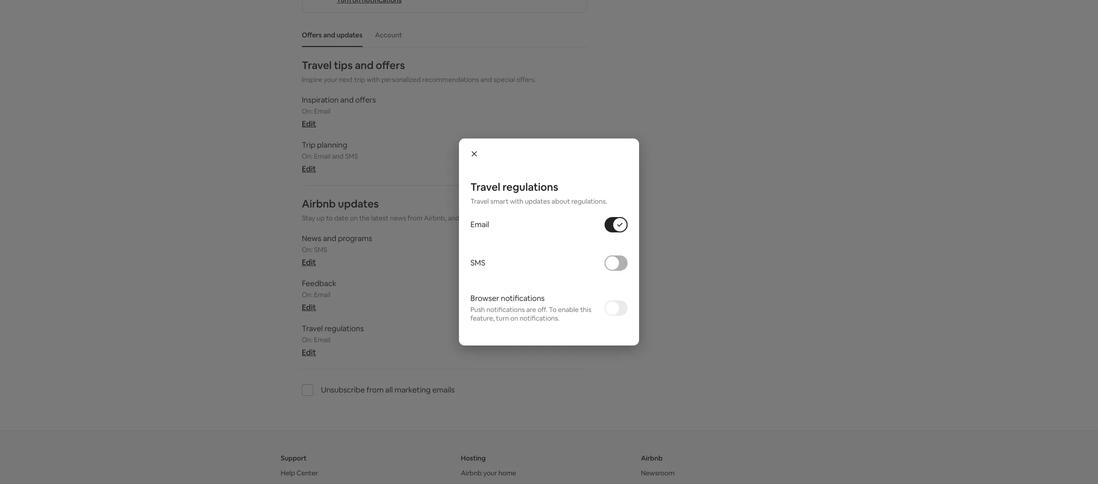 Task type: locate. For each thing, give the bounding box(es) containing it.
travel for email
[[302, 324, 323, 334]]

on: inside news and programs on: sms edit
[[302, 245, 313, 254]]

regulations
[[503, 180, 558, 194], [325, 324, 364, 334]]

how
[[497, 214, 510, 222]]

0 horizontal spatial airbnb
[[302, 197, 336, 210]]

offers up personalized
[[376, 58, 405, 72]]

1 vertical spatial regulations
[[325, 324, 364, 334]]

news and programs on: sms edit
[[302, 233, 372, 267]]

news
[[302, 233, 321, 243]]

unsubscribe from all marketing emails
[[321, 385, 455, 395]]

regulations.
[[572, 197, 608, 206]]

date
[[334, 214, 349, 222]]

edit inside trip planning on: email and sms edit
[[302, 164, 316, 174]]

edit button for travel
[[302, 347, 316, 358]]

4 edit button from the top
[[302, 302, 316, 312]]

updates up tips
[[337, 31, 363, 39]]

0 horizontal spatial from
[[367, 385, 384, 395]]

1 on: from the top
[[302, 107, 313, 116]]

and right offers
[[323, 31, 335, 39]]

1 vertical spatial notifications
[[487, 305, 525, 314]]

planning
[[317, 140, 347, 150]]

1 vertical spatial from
[[367, 385, 384, 395]]

and inside inspiration and offers on: email edit
[[340, 95, 354, 105]]

1 horizontal spatial your
[[483, 469, 497, 477]]

edit inside travel regulations on: email edit
[[302, 347, 316, 358]]

offers and updates
[[302, 31, 363, 39]]

and
[[323, 31, 335, 39], [355, 58, 374, 72], [481, 75, 492, 84], [340, 95, 354, 105], [332, 152, 344, 161], [448, 214, 460, 222], [323, 233, 336, 243]]

help center
[[281, 469, 318, 477]]

from left all
[[367, 385, 384, 395]]

notifications element
[[297, 23, 587, 407]]

3 edit from the top
[[302, 257, 316, 267]]

5 on: from the top
[[302, 335, 313, 344]]

0 horizontal spatial regulations
[[325, 324, 364, 334]]

email
[[314, 107, 331, 116], [314, 152, 331, 161], [471, 219, 489, 230], [314, 290, 331, 299], [314, 335, 331, 344]]

travel down feedback on: email edit
[[302, 324, 323, 334]]

0 horizontal spatial your
[[324, 75, 338, 84]]

sms
[[345, 152, 358, 161], [314, 245, 327, 254], [471, 258, 485, 268]]

email down inspiration
[[314, 107, 331, 116]]

and left let
[[448, 214, 460, 222]]

feature,
[[471, 314, 495, 323]]

regulations inside travel regulations on: email edit
[[325, 324, 364, 334]]

smart
[[490, 197, 509, 206]]

regulations down feedback on: email edit
[[325, 324, 364, 334]]

center
[[297, 469, 318, 477]]

on: down news
[[302, 245, 313, 254]]

regulations inside travel regulations travel smart with updates about regulations.
[[503, 180, 558, 194]]

updates up the
[[338, 197, 379, 210]]

your left next
[[324, 75, 338, 84]]

and down planning
[[332, 152, 344, 161]]

airbnb your home link
[[461, 469, 516, 477]]

with inside travel tips and offers inspire your next trip with personalized recommendations and special offers.
[[367, 75, 380, 84]]

4 on: from the top
[[302, 290, 313, 299]]

latest
[[371, 214, 389, 222]]

travel up inspire
[[302, 58, 332, 72]]

0 vertical spatial sms
[[345, 152, 358, 161]]

travel
[[302, 58, 332, 72], [471, 180, 500, 194], [471, 197, 489, 206], [302, 324, 323, 334]]

edit button
[[302, 119, 316, 129], [302, 164, 316, 174], [302, 257, 316, 267], [302, 302, 316, 312], [302, 347, 316, 358]]

trip planning on: email and sms edit
[[302, 140, 358, 174]]

airbnb down hosting
[[461, 469, 482, 477]]

2 edit from the top
[[302, 164, 316, 174]]

offers inside travel tips and offers inspire your next trip with personalized recommendations and special offers.
[[376, 58, 405, 72]]

airbnb inside airbnb updates stay up to date on the latest news from airbnb, and let us know how we can improve.
[[302, 197, 336, 210]]

email down feedback on: email edit
[[314, 335, 331, 344]]

your left home
[[483, 469, 497, 477]]

0 horizontal spatial sms
[[314, 245, 327, 254]]

airbnb
[[302, 197, 336, 210], [641, 454, 663, 462], [461, 469, 482, 477]]

0 vertical spatial with
[[367, 75, 380, 84]]

notifications
[[501, 293, 545, 303], [487, 305, 525, 314]]

and inside news and programs on: sms edit
[[323, 233, 336, 243]]

1 horizontal spatial with
[[510, 197, 524, 206]]

3 edit button from the top
[[302, 257, 316, 267]]

email inside travel regulations dialog
[[471, 219, 489, 230]]

from
[[408, 214, 423, 222], [367, 385, 384, 395]]

email right let
[[471, 219, 489, 230]]

1 horizontal spatial on
[[511, 314, 518, 323]]

updates up can
[[525, 197, 550, 206]]

2 edit button from the top
[[302, 164, 316, 174]]

1 edit from the top
[[302, 119, 316, 129]]

travel inside travel tips and offers inspire your next trip with personalized recommendations and special offers.
[[302, 58, 332, 72]]

travel up smart
[[471, 180, 500, 194]]

1 horizontal spatial sms
[[345, 152, 358, 161]]

on inside "browser notifications push notifications are off. to enable this feature, turn on notifications."
[[511, 314, 518, 323]]

travel inside travel regulations on: email edit
[[302, 324, 323, 334]]

1 vertical spatial sms
[[314, 245, 327, 254]]

enable
[[558, 305, 579, 314]]

on: down feedback
[[302, 290, 313, 299]]

1 horizontal spatial regulations
[[503, 180, 558, 194]]

airbnb up up
[[302, 197, 336, 210]]

0 horizontal spatial with
[[367, 75, 380, 84]]

on:
[[302, 107, 313, 116], [302, 152, 313, 161], [302, 245, 313, 254], [302, 290, 313, 299], [302, 335, 313, 344]]

are
[[526, 305, 536, 314]]

inspiration
[[302, 95, 339, 105]]

1 vertical spatial airbnb
[[641, 454, 663, 462]]

0 vertical spatial your
[[324, 75, 338, 84]]

recommendations
[[422, 75, 479, 84]]

push
[[471, 305, 485, 314]]

updates inside airbnb updates stay up to date on the latest news from airbnb, and let us know how we can improve.
[[338, 197, 379, 210]]

updates
[[337, 31, 363, 39], [525, 197, 550, 206], [338, 197, 379, 210]]

1 horizontal spatial from
[[408, 214, 423, 222]]

offers down trip
[[355, 95, 376, 105]]

0 vertical spatial regulations
[[503, 180, 558, 194]]

travel regulations travel smart with updates about regulations.
[[471, 180, 608, 206]]

1 vertical spatial offers
[[355, 95, 376, 105]]

1 vertical spatial on
[[511, 314, 518, 323]]

unsubscribe
[[321, 385, 365, 395]]

5 edit button from the top
[[302, 347, 316, 358]]

on: down inspiration
[[302, 107, 313, 116]]

email down feedback
[[314, 290, 331, 299]]

with right trip
[[367, 75, 380, 84]]

sms down news
[[314, 245, 327, 254]]

airbnb up newsroom link
[[641, 454, 663, 462]]

notifications down browser
[[487, 305, 525, 314]]

0 vertical spatial offers
[[376, 58, 405, 72]]

and right news
[[323, 233, 336, 243]]

tab list
[[297, 23, 587, 47]]

on: down feedback on: email edit
[[302, 335, 313, 344]]

sms up browser
[[471, 258, 485, 268]]

2 vertical spatial airbnb
[[461, 469, 482, 477]]

your inside travel tips and offers inspire your next trip with personalized recommendations and special offers.
[[324, 75, 338, 84]]

with
[[367, 75, 380, 84], [510, 197, 524, 206]]

email inside feedback on: email edit
[[314, 290, 331, 299]]

regulations up can
[[503, 180, 558, 194]]

1 horizontal spatial airbnb
[[461, 469, 482, 477]]

0 horizontal spatial on
[[350, 214, 358, 222]]

stay
[[302, 214, 315, 222]]

with up we
[[510, 197, 524, 206]]

email inside inspiration and offers on: email edit
[[314, 107, 331, 116]]

can
[[522, 214, 533, 222]]

on right turn
[[511, 314, 518, 323]]

programs
[[338, 233, 372, 243]]

email down planning
[[314, 152, 331, 161]]

1 vertical spatial with
[[510, 197, 524, 206]]

on
[[350, 214, 358, 222], [511, 314, 518, 323]]

3 on: from the top
[[302, 245, 313, 254]]

marketing
[[395, 385, 431, 395]]

travel tips and offers inspire your next trip with personalized recommendations and special offers.
[[302, 58, 536, 84]]

browser
[[471, 293, 499, 303]]

0 vertical spatial from
[[408, 214, 423, 222]]

from right news
[[408, 214, 423, 222]]

sms inside news and programs on: sms edit
[[314, 245, 327, 254]]

0 vertical spatial on
[[350, 214, 358, 222]]

browser notifications push notifications are off. to enable this feature, turn on notifications.
[[471, 293, 592, 323]]

email inside trip planning on: email and sms edit
[[314, 152, 331, 161]]

edit
[[302, 119, 316, 129], [302, 164, 316, 174], [302, 257, 316, 267], [302, 302, 316, 312], [302, 347, 316, 358]]

us
[[471, 214, 478, 222]]

and down next
[[340, 95, 354, 105]]

5 edit from the top
[[302, 347, 316, 358]]

on: down trip
[[302, 152, 313, 161]]

sms down planning
[[345, 152, 358, 161]]

2 on: from the top
[[302, 152, 313, 161]]

with inside travel regulations travel smart with updates about regulations.
[[510, 197, 524, 206]]

2 vertical spatial sms
[[471, 258, 485, 268]]

notifications up are
[[501, 293, 545, 303]]

emails
[[432, 385, 455, 395]]

4 edit from the top
[[302, 302, 316, 312]]

on: inside trip planning on: email and sms edit
[[302, 152, 313, 161]]

1 edit button from the top
[[302, 119, 316, 129]]

to
[[326, 214, 333, 222]]

0 vertical spatial airbnb
[[302, 197, 336, 210]]

offers
[[376, 58, 405, 72], [355, 95, 376, 105]]

on left the
[[350, 214, 358, 222]]

next
[[339, 75, 353, 84]]

regulations for edit
[[325, 324, 364, 334]]

your
[[324, 75, 338, 84], [483, 469, 497, 477]]

2 horizontal spatial sms
[[471, 258, 485, 268]]



Task type: describe. For each thing, give the bounding box(es) containing it.
offers
[[302, 31, 322, 39]]

airbnb for your
[[461, 469, 482, 477]]

edit inside feedback on: email edit
[[302, 302, 316, 312]]

feedback on: email edit
[[302, 278, 337, 312]]

offers and updates button
[[297, 26, 367, 44]]

let
[[461, 214, 469, 222]]

tab list containing offers and updates
[[297, 23, 587, 47]]

improve.
[[535, 214, 562, 222]]

and left special
[[481, 75, 492, 84]]

support
[[281, 454, 307, 462]]

on: inside feedback on: email edit
[[302, 290, 313, 299]]

trip
[[354, 75, 365, 84]]

and inside trip planning on: email and sms edit
[[332, 152, 344, 161]]

airbnb updates stay up to date on the latest news from airbnb, and let us know how we can improve.
[[302, 197, 562, 222]]

newsroom
[[641, 469, 675, 477]]

up
[[317, 214, 325, 222]]

this
[[580, 305, 592, 314]]

know
[[479, 214, 496, 222]]

notifications.
[[520, 314, 560, 323]]

sms inside travel regulations dialog
[[471, 258, 485, 268]]

and inside offers and updates button
[[323, 31, 335, 39]]

on: inside travel regulations on: email edit
[[302, 335, 313, 344]]

home
[[499, 469, 516, 477]]

edit inside news and programs on: sms edit
[[302, 257, 316, 267]]

edit button for feedback
[[302, 302, 316, 312]]

travel regulations dialog
[[459, 138, 639, 346]]

browser notifications group
[[471, 282, 628, 334]]

inspire
[[302, 75, 322, 84]]

personalized
[[382, 75, 421, 84]]

airbnb your home
[[461, 469, 516, 477]]

newsroom link
[[641, 469, 675, 477]]

on: inside inspiration and offers on: email edit
[[302, 107, 313, 116]]

on inside airbnb updates stay up to date on the latest news from airbnb, and let us know how we can improve.
[[350, 214, 358, 222]]

airbnb for updates
[[302, 197, 336, 210]]

2 horizontal spatial airbnb
[[641, 454, 663, 462]]

email inside travel regulations on: email edit
[[314, 335, 331, 344]]

edit inside inspiration and offers on: email edit
[[302, 119, 316, 129]]

help center link
[[281, 469, 318, 477]]

regulations for with
[[503, 180, 558, 194]]

edit button for inspiration
[[302, 119, 316, 129]]

from inside airbnb updates stay up to date on the latest news from airbnb, and let us know how we can improve.
[[408, 214, 423, 222]]

0 vertical spatial notifications
[[501, 293, 545, 303]]

travel up us
[[471, 197, 489, 206]]

edit button for news
[[302, 257, 316, 267]]

sms inside trip planning on: email and sms edit
[[345, 152, 358, 161]]

hosting
[[461, 454, 486, 462]]

updates inside button
[[337, 31, 363, 39]]

account
[[375, 31, 402, 39]]

and up trip
[[355, 58, 374, 72]]

to
[[549, 305, 557, 314]]

edit button for trip
[[302, 164, 316, 174]]

airbnb,
[[424, 214, 447, 222]]

travel for offers
[[302, 58, 332, 72]]

inspiration and offers on: email edit
[[302, 95, 376, 129]]

special
[[494, 75, 515, 84]]

turn
[[496, 314, 509, 323]]

about
[[552, 197, 570, 206]]

off.
[[538, 305, 548, 314]]

travel for smart
[[471, 180, 500, 194]]

travel regulations on: email edit
[[302, 324, 364, 358]]

tips
[[334, 58, 353, 72]]

all
[[385, 385, 393, 395]]

offers and updates tab panel
[[302, 58, 587, 407]]

feedback
[[302, 278, 337, 289]]

and inside airbnb updates stay up to date on the latest news from airbnb, and let us know how we can improve.
[[448, 214, 460, 222]]

we
[[512, 214, 521, 222]]

trip
[[302, 140, 316, 150]]

help
[[281, 469, 295, 477]]

updates inside travel regulations travel smart with updates about regulations.
[[525, 197, 550, 206]]

offers.
[[517, 75, 536, 84]]

account button
[[370, 26, 407, 44]]

the
[[359, 214, 370, 222]]

offers inside inspiration and offers on: email edit
[[355, 95, 376, 105]]

1 vertical spatial your
[[483, 469, 497, 477]]

news
[[390, 214, 406, 222]]



Task type: vqa. For each thing, say whether or not it's contained in the screenshot.
Feedback
yes



